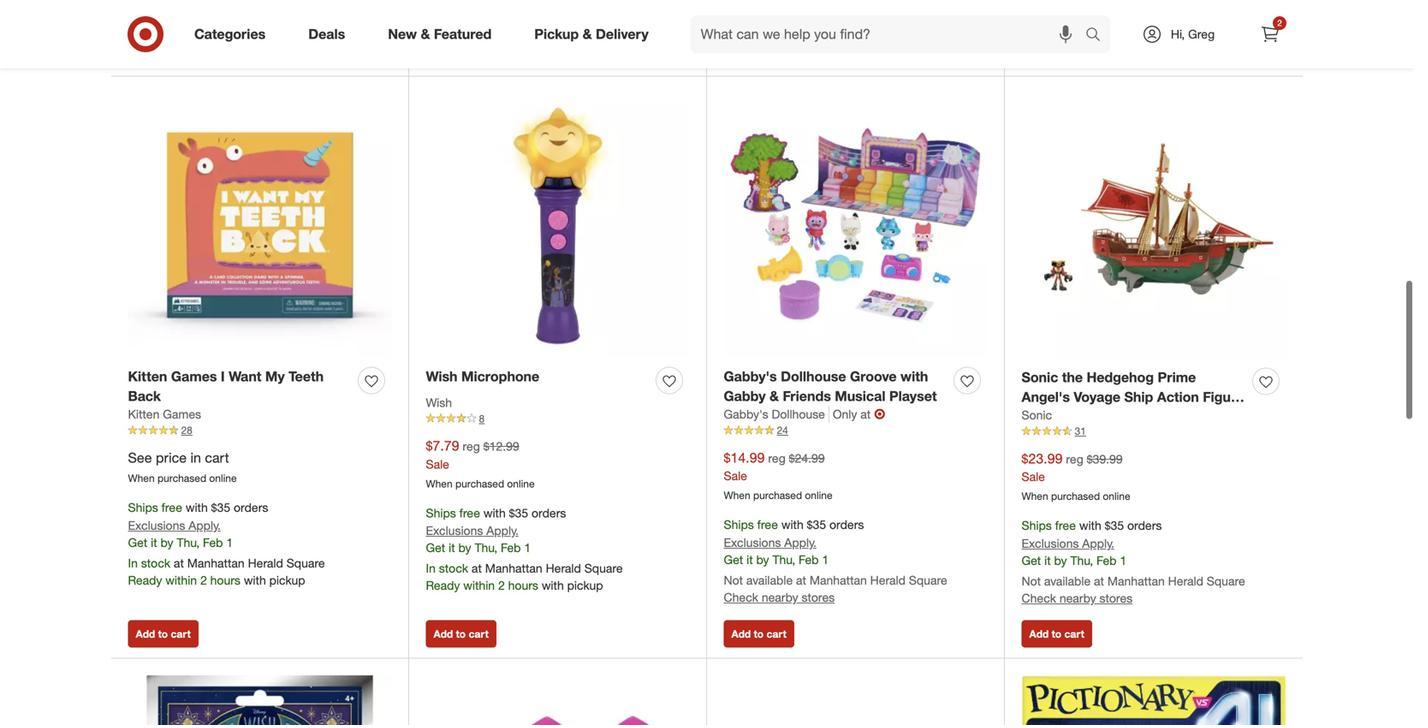 Task type: locate. For each thing, give the bounding box(es) containing it.
28
[[181, 424, 193, 437]]

0 horizontal spatial check nearby stores button
[[724, 589, 835, 606]]

kitten inside kitten games i want my teeth back
[[128, 368, 167, 385]]

back
[[128, 388, 161, 404]]

dollhouse
[[781, 368, 846, 385], [772, 407, 825, 422]]

1 horizontal spatial sale
[[724, 469, 747, 484]]

within for wish
[[463, 578, 495, 593]]

feb for gabby's dollhouse groove with gabby & friends musical playset
[[799, 552, 819, 567]]

exclusions apply. button down $14.99 reg $24.99 sale when purchased online
[[724, 534, 817, 551]]

1 horizontal spatial in
[[426, 561, 436, 576]]

1 sonic from the top
[[1022, 369, 1059, 386]]

when for $14.99
[[724, 489, 751, 502]]

wish inside wish microphone link
[[426, 368, 458, 385]]

purchased for $24.99
[[754, 489, 802, 502]]

0 vertical spatial wish
[[426, 368, 458, 385]]

online down 28 link
[[209, 472, 237, 485]]

0 horizontal spatial stock
[[141, 556, 170, 571]]

sale inside $23.99 reg $39.99 sale when purchased online
[[1022, 469, 1045, 484]]

purchased inside see price in cart when purchased online
[[158, 472, 206, 485]]

kitten games i want my teeth back image
[[128, 93, 392, 357], [128, 93, 392, 357]]

wish microphone link
[[426, 367, 540, 386]]

at
[[861, 407, 871, 422], [174, 556, 184, 571], [472, 561, 482, 576], [796, 573, 807, 588], [1094, 574, 1105, 589]]

purchased down price
[[158, 472, 206, 485]]

available
[[747, 573, 793, 588], [1045, 574, 1091, 589]]

by down see price in cart when purchased online
[[161, 535, 173, 550]]

2 kitten from the top
[[128, 407, 160, 422]]

deals
[[308, 26, 345, 42]]

at for sonic the hedgehog prime angel's voyage ship action figure playset
[[1094, 574, 1105, 589]]

sonic for sonic
[[1022, 408, 1052, 423]]

purchased down $24.99
[[754, 489, 802, 502]]

1 horizontal spatial ships free with $35 orders exclusions apply. get it by thu, feb 1 in stock at  manhattan herald square ready within 2 hours with pickup
[[426, 505, 623, 593]]

kitten games
[[128, 407, 201, 422]]

games for kitten games
[[163, 407, 201, 422]]

playset inside gabby's dollhouse groove with gabby & friends musical playset
[[890, 388, 937, 404]]

sale down $7.79
[[426, 457, 449, 472]]

1 horizontal spatial stores
[[1100, 591, 1133, 606]]

1 horizontal spatial &
[[583, 26, 592, 42]]

thu, for kitten games i want my teeth back
[[177, 535, 200, 550]]

1 vertical spatial playset
[[1022, 408, 1070, 425]]

groove
[[850, 368, 897, 385]]

reg inside $7.79 reg $12.99 sale when purchased online
[[463, 439, 480, 454]]

purchased inside $23.99 reg $39.99 sale when purchased online
[[1052, 490, 1100, 503]]

2 link
[[1252, 15, 1290, 53]]

thu, down $14.99 reg $24.99 sale when purchased online
[[773, 552, 796, 567]]

when down $14.99
[[724, 489, 751, 502]]

square for $14.99
[[909, 573, 948, 588]]

see price in cart when purchased online
[[128, 449, 237, 485]]

1
[[226, 535, 233, 550], [524, 540, 531, 555], [822, 552, 829, 567], [1120, 553, 1127, 568]]

to
[[158, 45, 168, 58], [754, 45, 764, 58], [1052, 45, 1062, 58], [158, 628, 168, 640], [456, 628, 466, 640], [754, 628, 764, 640], [1052, 628, 1062, 640]]

kitten games i want my teeth back link
[[128, 367, 352, 406]]

1 horizontal spatial not
[[1022, 574, 1041, 589]]

0 vertical spatial playset
[[890, 388, 937, 404]]

hours for wish
[[508, 578, 539, 593]]

herald for $23.99
[[1169, 574, 1204, 589]]

exclusions apply. button
[[128, 517, 221, 534], [426, 522, 519, 540], [724, 534, 817, 551], [1022, 535, 1115, 552]]

check
[[724, 590, 759, 605], [1022, 591, 1057, 606]]

1 vertical spatial kitten
[[128, 407, 160, 422]]

not for $14.99
[[724, 573, 743, 588]]

2 wish from the top
[[426, 395, 452, 410]]

1 kitten from the top
[[128, 368, 167, 385]]

wish microphone image
[[426, 93, 690, 357], [426, 93, 690, 357]]

0 vertical spatial games
[[171, 368, 217, 385]]

when down $23.99
[[1022, 490, 1049, 503]]

$35 down $14.99 reg $24.99 sale when purchased online
[[807, 517, 826, 532]]

purchased inside $14.99 reg $24.99 sale when purchased online
[[754, 489, 802, 502]]

gabby's inside gabby's dollhouse groove with gabby & friends musical playset
[[724, 368, 777, 385]]

reg for $7.79
[[463, 439, 480, 454]]

reg inside $23.99 reg $39.99 sale when purchased online
[[1066, 452, 1084, 467]]

by for wish microphone
[[459, 540, 471, 555]]

1 vertical spatial sonic
[[1022, 408, 1052, 423]]

1 horizontal spatial reg
[[768, 451, 786, 466]]

0 vertical spatial dollhouse
[[781, 368, 846, 385]]

feb
[[203, 535, 223, 550], [501, 540, 521, 555], [799, 552, 819, 567], [1097, 553, 1117, 568]]

get for gabby's dollhouse groove with gabby & friends musical playset
[[724, 552, 743, 567]]

1 horizontal spatial ships free with $35 orders exclusions apply. get it by thu, feb 1 not available at manhattan herald square check nearby stores
[[1022, 518, 1246, 606]]

0 vertical spatial sonic
[[1022, 369, 1059, 386]]

sale down $23.99
[[1022, 469, 1045, 484]]

only
[[833, 407, 857, 422]]

reg right $7.79
[[463, 439, 480, 454]]

free for kitten games i want my teeth back
[[162, 500, 182, 515]]

playset down groove
[[890, 388, 937, 404]]

1 horizontal spatial check nearby stores button
[[1022, 590, 1133, 607]]

get for sonic the hedgehog prime angel's voyage ship action figure playset
[[1022, 553, 1041, 568]]

at for kitten games i want my teeth back
[[174, 556, 184, 571]]

0 horizontal spatial playset
[[890, 388, 937, 404]]

0 horizontal spatial stores
[[802, 590, 835, 605]]

1 vertical spatial gabby's
[[724, 407, 769, 422]]

apply. down $23.99 reg $39.99 sale when purchased online at right bottom
[[1083, 536, 1115, 551]]

add
[[136, 45, 155, 58], [732, 45, 751, 58], [1030, 45, 1049, 58], [136, 628, 155, 640], [434, 628, 453, 640], [732, 628, 751, 640], [1030, 628, 1049, 640]]

ships free with $35 orders exclusions apply. get it by thu, feb 1 in stock at  manhattan herald square ready within 2 hours with pickup for games
[[128, 500, 325, 588]]

kitten games i want my teeth back
[[128, 368, 324, 404]]

featured
[[434, 26, 492, 42]]

24
[[777, 424, 789, 437]]

online for in
[[209, 472, 237, 485]]

2 horizontal spatial reg
[[1066, 452, 1084, 467]]

0 horizontal spatial pickup
[[269, 573, 305, 588]]

0 horizontal spatial check
[[724, 590, 759, 605]]

0 horizontal spatial reg
[[463, 439, 480, 454]]

apply. for gabby's dollhouse groove with gabby & friends musical playset
[[785, 535, 817, 550]]

purchased inside $7.79 reg $12.99 sale when purchased online
[[456, 477, 504, 490]]

games inside kitten games i want my teeth back
[[171, 368, 217, 385]]

disney wish bag clip image
[[128, 675, 392, 725], [128, 675, 392, 725]]

apply. for wish microphone
[[487, 523, 519, 538]]

nearby
[[762, 590, 799, 605], [1060, 591, 1097, 606]]

wish for wish
[[426, 395, 452, 410]]

the
[[1062, 369, 1083, 386]]

online for $24.99
[[805, 489, 833, 502]]

hi, greg
[[1171, 27, 1215, 42]]

What can we help you find? suggestions appear below search field
[[691, 15, 1090, 53]]

online inside $14.99 reg $24.99 sale when purchased online
[[805, 489, 833, 502]]

0 horizontal spatial ships free with $35 orders exclusions apply. get it by thu, feb 1 not available at manhattan herald square check nearby stores
[[724, 517, 948, 605]]

kitten for kitten games i want my teeth back
[[128, 368, 167, 385]]

playset down the "angel's"
[[1022, 408, 1070, 425]]

0 horizontal spatial in
[[128, 556, 138, 571]]

$35 down see price in cart when purchased online
[[211, 500, 230, 515]]

gabby
[[724, 388, 766, 404]]

2 horizontal spatial sale
[[1022, 469, 1045, 484]]

28 link
[[128, 423, 392, 438]]

apply.
[[189, 518, 221, 533], [487, 523, 519, 538], [785, 535, 817, 550], [1083, 536, 1115, 551]]

reg inside $14.99 reg $24.99 sale when purchased online
[[768, 451, 786, 466]]

purchased down $12.99
[[456, 477, 504, 490]]

reg down 31
[[1066, 452, 1084, 467]]

sale inside $7.79 reg $12.99 sale when purchased online
[[426, 457, 449, 472]]

gabby's inside gabby's dollhouse only at ¬
[[724, 407, 769, 422]]

online inside $23.99 reg $39.99 sale when purchased online
[[1103, 490, 1131, 503]]

kitten
[[128, 368, 167, 385], [128, 407, 160, 422]]

online down $39.99
[[1103, 490, 1131, 503]]

0 horizontal spatial ships free with $35 orders exclusions apply. get it by thu, feb 1 in stock at  manhattan herald square ready within 2 hours with pickup
[[128, 500, 325, 588]]

search button
[[1078, 15, 1119, 57]]

gabby's dollhouse groove with gabby & friends musical playset image
[[724, 93, 988, 357], [724, 93, 988, 357]]

feb for wish microphone
[[501, 540, 521, 555]]

orders down $14.99 reg $24.99 sale when purchased online
[[830, 517, 864, 532]]

1 horizontal spatial playset
[[1022, 408, 1070, 425]]

$7.79 reg $12.99 sale when purchased online
[[426, 438, 535, 490]]

square
[[287, 556, 325, 571], [585, 561, 623, 576], [909, 573, 948, 588], [1207, 574, 1246, 589]]

purchased down $39.99
[[1052, 490, 1100, 503]]

ships
[[128, 500, 158, 515], [426, 505, 456, 520], [724, 517, 754, 532], [1022, 518, 1052, 533]]

apply. down $7.79 reg $12.99 sale when purchased online
[[487, 523, 519, 538]]

0 horizontal spatial available
[[747, 573, 793, 588]]

when down see
[[128, 472, 155, 485]]

orders down $23.99 reg $39.99 sale when purchased online at right bottom
[[1128, 518, 1162, 533]]

apply. down see price in cart when purchased online
[[189, 518, 221, 533]]

orders down 28 link
[[234, 500, 268, 515]]

$35 down $7.79 reg $12.99 sale when purchased online
[[509, 505, 528, 520]]

by
[[161, 535, 173, 550], [459, 540, 471, 555], [757, 552, 769, 567], [1055, 553, 1067, 568]]

at for gabby's dollhouse groove with gabby & friends musical playset
[[796, 573, 807, 588]]

ships down $7.79 reg $12.99 sale when purchased online
[[426, 505, 456, 520]]

online for $39.99
[[1103, 490, 1131, 503]]

1 horizontal spatial stock
[[439, 561, 468, 576]]

kitten for kitten games
[[128, 407, 160, 422]]

ready within 2 hours
[[128, 9, 241, 24]]

ships down $14.99 reg $24.99 sale when purchased online
[[724, 517, 754, 532]]

pickup
[[269, 573, 305, 588], [567, 578, 603, 593]]

games up 28
[[163, 407, 201, 422]]

1 vertical spatial dollhouse
[[772, 407, 825, 422]]

add to cart button
[[128, 38, 199, 65], [724, 38, 795, 65], [1022, 38, 1093, 65], [128, 620, 199, 648], [426, 620, 497, 648], [724, 620, 795, 648], [1022, 620, 1093, 648]]

0 vertical spatial kitten
[[128, 368, 167, 385]]

8
[[479, 412, 485, 425]]

hours for kitten
[[210, 573, 241, 588]]

$23.99 reg $39.99 sale when purchased online
[[1022, 450, 1131, 503]]

kitten down "back"
[[128, 407, 160, 422]]

thu, down $23.99 reg $39.99 sale when purchased online at right bottom
[[1071, 553, 1094, 568]]

stock for kitten games i want my teeth back
[[141, 556, 170, 571]]

$23.99
[[1022, 450, 1063, 467]]

& right new
[[421, 26, 430, 42]]

get for wish microphone
[[426, 540, 445, 555]]

1 horizontal spatial pickup
[[567, 578, 603, 593]]

online down $24.99
[[805, 489, 833, 502]]

wish up $7.79
[[426, 395, 452, 410]]

wish up wish link
[[426, 368, 458, 385]]

ships down $23.99 reg $39.99 sale when purchased online at right bottom
[[1022, 518, 1052, 533]]

$14.99
[[724, 449, 765, 466]]

when inside $23.99 reg $39.99 sale when purchased online
[[1022, 490, 1049, 503]]

$39.99
[[1087, 452, 1123, 467]]

when inside see price in cart when purchased online
[[128, 472, 155, 485]]

online for $12.99
[[507, 477, 535, 490]]

online inside see price in cart when purchased online
[[209, 472, 237, 485]]

$35 for the
[[1105, 518, 1124, 533]]

manhattan for sonic the hedgehog prime angel's voyage ship action figure playset
[[1108, 574, 1165, 589]]

it for gabby's dollhouse groove with gabby & friends musical playset
[[747, 552, 753, 567]]

it
[[151, 535, 157, 550], [449, 540, 455, 555], [747, 552, 753, 567], [1045, 553, 1051, 568]]

free down see price in cart when purchased online
[[162, 500, 182, 515]]

thu, for gabby's dollhouse groove with gabby & friends musical playset
[[773, 552, 796, 567]]

2 gabby's from the top
[[724, 407, 769, 422]]

games left the i
[[171, 368, 217, 385]]

2 sonic from the top
[[1022, 408, 1052, 423]]

1 horizontal spatial available
[[1045, 574, 1091, 589]]

sale inside $14.99 reg $24.99 sale when purchased online
[[724, 469, 747, 484]]

purchased for $39.99
[[1052, 490, 1100, 503]]

reg
[[463, 439, 480, 454], [768, 451, 786, 466], [1066, 452, 1084, 467]]

gabby's down gabby
[[724, 407, 769, 422]]

games
[[171, 368, 217, 385], [163, 407, 201, 422]]

gabby's up gabby
[[724, 368, 777, 385]]

online inside $7.79 reg $12.99 sale when purchased online
[[507, 477, 535, 490]]

gabby's dollhouse groove with gabby & friends musical playset link
[[724, 367, 947, 406]]

check nearby stores button
[[724, 589, 835, 606], [1022, 590, 1133, 607]]

exclusions apply. button for sonic the hedgehog prime angel's voyage ship action figure playset
[[1022, 535, 1115, 552]]

gabby's
[[724, 368, 777, 385], [724, 407, 769, 422]]

1 for the
[[1120, 553, 1127, 568]]

exclusions for kitten games i want my teeth back
[[128, 518, 185, 533]]

hi,
[[1171, 27, 1185, 42]]

reg for $23.99
[[1066, 452, 1084, 467]]

& inside 'new & featured' link
[[421, 26, 430, 42]]

when down $7.79
[[426, 477, 453, 490]]

online down $12.99
[[507, 477, 535, 490]]

& up gabby's dollhouse link
[[770, 388, 779, 404]]

ships free with $35 orders exclusions apply. get it by thu, feb 1 in stock at  manhattan herald square ready within 2 hours with pickup
[[128, 500, 325, 588], [426, 505, 623, 593]]

apply. down $14.99 reg $24.99 sale when purchased online
[[785, 535, 817, 550]]

orders down $7.79 reg $12.99 sale when purchased online
[[532, 505, 566, 520]]

free down $7.79 reg $12.99 sale when purchased online
[[460, 505, 480, 520]]

by down $7.79 reg $12.99 sale when purchased online
[[459, 540, 471, 555]]

1 vertical spatial wish
[[426, 395, 452, 410]]

2 horizontal spatial &
[[770, 388, 779, 404]]

stock
[[141, 556, 170, 571], [439, 561, 468, 576]]

ships free with $35 orders exclusions apply. get it by thu, feb 1 not available at manhattan herald square check nearby stores for $23.99
[[1022, 518, 1246, 606]]

0 horizontal spatial &
[[421, 26, 430, 42]]

purchased
[[158, 472, 206, 485], [456, 477, 504, 490], [754, 489, 802, 502], [1052, 490, 1100, 503]]

hours
[[210, 9, 241, 24], [210, 573, 241, 588], [508, 578, 539, 593]]

playset
[[890, 388, 937, 404], [1022, 408, 1070, 425]]

gabby's dollhouse kitty narwhal's carnival room playset image
[[426, 675, 690, 725], [426, 675, 690, 725]]

orders for kitten games i want my teeth back
[[234, 500, 268, 515]]

sale down $14.99
[[724, 469, 747, 484]]

sonic inside sonic the hedgehog prime angel's voyage ship action figure playset
[[1022, 369, 1059, 386]]

exclusions apply. button down see price in cart when purchased online
[[128, 517, 221, 534]]

sale for $23.99
[[1022, 469, 1045, 484]]

&
[[421, 26, 430, 42], [583, 26, 592, 42], [770, 388, 779, 404]]

0 horizontal spatial nearby
[[762, 590, 799, 605]]

sonic down the "angel's"
[[1022, 408, 1052, 423]]

dollhouse inside gabby's dollhouse only at ¬
[[772, 407, 825, 422]]

1 horizontal spatial nearby
[[1060, 591, 1097, 606]]

when inside $14.99 reg $24.99 sale when purchased online
[[724, 489, 751, 502]]

dollhouse inside gabby's dollhouse groove with gabby & friends musical playset
[[781, 368, 846, 385]]

1 wish from the top
[[426, 368, 458, 385]]

add to cart
[[136, 45, 191, 58], [732, 45, 787, 58], [1030, 45, 1085, 58], [136, 628, 191, 640], [434, 628, 489, 640], [732, 628, 787, 640], [1030, 628, 1085, 640]]

pickup for kitten games i want my teeth back
[[269, 573, 305, 588]]

exclusions apply. button for wish microphone
[[426, 522, 519, 540]]

$35 down $23.99 reg $39.99 sale when purchased online at right bottom
[[1105, 518, 1124, 533]]

& inside pickup & delivery link
[[583, 26, 592, 42]]

reg down 24
[[768, 451, 786, 466]]

exclusions down $7.79 reg $12.99 sale when purchased online
[[426, 523, 483, 538]]

reg for $14.99
[[768, 451, 786, 466]]

exclusions for gabby's dollhouse groove with gabby & friends musical playset
[[724, 535, 781, 550]]

1 horizontal spatial check
[[1022, 591, 1057, 606]]

wish link
[[426, 394, 452, 411]]

cart
[[171, 45, 191, 58], [767, 45, 787, 58], [1065, 45, 1085, 58], [205, 449, 229, 466], [171, 628, 191, 640], [469, 628, 489, 640], [767, 628, 787, 640], [1065, 628, 1085, 640]]

sale for $7.79
[[426, 457, 449, 472]]

stores for $14.99
[[802, 590, 835, 605]]

sale for $14.99
[[724, 469, 747, 484]]

by down $14.99 reg $24.99 sale when purchased online
[[757, 552, 769, 567]]

new & featured
[[388, 26, 492, 42]]

exclusions apply. button down $23.99 reg $39.99 sale when purchased online at right bottom
[[1022, 535, 1115, 552]]

sonic the hedgehog prime angel's voyage ship action figure playset image
[[1022, 93, 1287, 358], [1022, 93, 1287, 358]]

with
[[901, 368, 929, 385], [186, 500, 208, 515], [484, 505, 506, 520], [782, 517, 804, 532], [1080, 518, 1102, 533], [244, 573, 266, 588], [542, 578, 564, 593]]

1 gabby's from the top
[[724, 368, 777, 385]]

sale
[[426, 457, 449, 472], [724, 469, 747, 484], [1022, 469, 1045, 484]]

free down $14.99 reg $24.99 sale when purchased online
[[758, 517, 778, 532]]

0 vertical spatial gabby's
[[724, 368, 777, 385]]

sonic up the "angel's"
[[1022, 369, 1059, 386]]

by down $23.99 reg $39.99 sale when purchased online at right bottom
[[1055, 553, 1067, 568]]

sonic
[[1022, 369, 1059, 386], [1022, 408, 1052, 423]]

within
[[165, 9, 197, 24], [165, 573, 197, 588], [463, 578, 495, 593]]

gabby's for gabby's dollhouse only at ¬
[[724, 407, 769, 422]]

ready for kitten games i want my teeth back
[[128, 573, 162, 588]]

exclusions down see price in cart when purchased online
[[128, 518, 185, 533]]

thu, down $7.79 reg $12.99 sale when purchased online
[[475, 540, 498, 555]]

manhattan for kitten games i want my teeth back
[[187, 556, 245, 571]]

stores
[[802, 590, 835, 605], [1100, 591, 1133, 606]]

when inside $7.79 reg $12.99 sale when purchased online
[[426, 477, 453, 490]]

ships down see
[[128, 500, 158, 515]]

pickup
[[535, 26, 579, 42]]

ships free with $35 orders exclusions apply. get it by thu, feb 1 not available at manhattan herald square check nearby stores
[[724, 517, 948, 605], [1022, 518, 1246, 606]]

& right pickup
[[583, 26, 592, 42]]

it for kitten games i want my teeth back
[[151, 535, 157, 550]]

ready
[[128, 9, 162, 24], [128, 573, 162, 588], [426, 578, 460, 593]]

apply. for sonic the hedgehog prime angel's voyage ship action figure playset
[[1083, 536, 1115, 551]]

kitten up "back"
[[128, 368, 167, 385]]

exclusions down $23.99 reg $39.99 sale when purchased online at right bottom
[[1022, 536, 1079, 551]]

1 vertical spatial games
[[163, 407, 201, 422]]

dollhouse up friends
[[781, 368, 846, 385]]

thu, down see price in cart when purchased online
[[177, 535, 200, 550]]

not
[[724, 573, 743, 588], [1022, 574, 1041, 589]]

free down $23.99 reg $39.99 sale when purchased online at right bottom
[[1056, 518, 1076, 533]]

games for kitten games i want my teeth back
[[171, 368, 217, 385]]

exclusions apply. button down $7.79 reg $12.99 sale when purchased online
[[426, 522, 519, 540]]

when for $7.79
[[426, 477, 453, 490]]

dollhouse down friends
[[772, 407, 825, 422]]

poppy playtime vhs bundle action figure playset image
[[724, 675, 988, 725], [724, 675, 988, 725]]

wish
[[426, 368, 458, 385], [426, 395, 452, 410]]

purchased for $12.99
[[456, 477, 504, 490]]

0 horizontal spatial not
[[724, 573, 743, 588]]

online
[[209, 472, 237, 485], [507, 477, 535, 490], [805, 489, 833, 502], [1103, 490, 1131, 503]]

exclusions down $14.99 reg $24.99 sale when purchased online
[[724, 535, 781, 550]]

pickup & delivery
[[535, 26, 649, 42]]

0 horizontal spatial sale
[[426, 457, 449, 472]]

thu,
[[177, 535, 200, 550], [475, 540, 498, 555], [773, 552, 796, 567], [1071, 553, 1094, 568]]

available for $14.99
[[747, 573, 793, 588]]

pictionary vs. ai board game image
[[1022, 675, 1287, 725], [1022, 675, 1287, 725]]



Task type: describe. For each thing, give the bounding box(es) containing it.
when for see
[[128, 472, 155, 485]]

dollhouse for only
[[772, 407, 825, 422]]

free for wish microphone
[[460, 505, 480, 520]]

categories link
[[180, 15, 287, 53]]

available for $23.99
[[1045, 574, 1091, 589]]

orders for sonic the hedgehog prime angel's voyage ship action figure playset
[[1128, 518, 1162, 533]]

dollhouse for groove
[[781, 368, 846, 385]]

check nearby stores button for $23.99
[[1022, 590, 1133, 607]]

31 link
[[1022, 424, 1287, 439]]

new
[[388, 26, 417, 42]]

thu, for sonic the hedgehog prime angel's voyage ship action figure playset
[[1071, 553, 1094, 568]]

i
[[221, 368, 225, 385]]

greg
[[1189, 27, 1215, 42]]

ships free with $35 orders exclusions apply. get it by thu, feb 1 not available at manhattan herald square check nearby stores for $14.99
[[724, 517, 948, 605]]

nearby for $23.99
[[1060, 591, 1097, 606]]

new & featured link
[[374, 15, 513, 53]]

ready for wish microphone
[[426, 578, 460, 593]]

search
[[1078, 27, 1119, 44]]

exclusions apply. button for kitten games i want my teeth back
[[128, 517, 221, 534]]

cart inside see price in cart when purchased online
[[205, 449, 229, 466]]

$35 for dollhouse
[[807, 517, 826, 532]]

ships free with $35 orders exclusions apply. get it by thu, feb 1 in stock at  manhattan herald square ready within 2 hours with pickup for microphone
[[426, 505, 623, 593]]

it for sonic the hedgehog prime angel's voyage ship action figure playset
[[1045, 553, 1051, 568]]

$35 for microphone
[[509, 505, 528, 520]]

stock for wish microphone
[[439, 561, 468, 576]]

purchased for in
[[158, 472, 206, 485]]

by for gabby's dollhouse groove with gabby & friends musical playset
[[757, 552, 769, 567]]

orders for wish microphone
[[532, 505, 566, 520]]

teeth
[[289, 368, 324, 385]]

within for kitten
[[165, 573, 197, 588]]

figure
[[1203, 389, 1244, 405]]

& for pickup
[[583, 26, 592, 42]]

kitten games link
[[128, 406, 201, 423]]

in for kitten games i want my teeth back
[[128, 556, 138, 571]]

in for wish microphone
[[426, 561, 436, 576]]

gabby's dollhouse groove with gabby & friends musical playset
[[724, 368, 937, 404]]

when for $23.99
[[1022, 490, 1049, 503]]

exclusions for wish microphone
[[426, 523, 483, 538]]

wish microphone
[[426, 368, 540, 385]]

price
[[156, 449, 187, 466]]

& inside gabby's dollhouse groove with gabby & friends musical playset
[[770, 388, 779, 404]]

by for kitten games i want my teeth back
[[161, 535, 173, 550]]

thu, for wish microphone
[[475, 540, 498, 555]]

$7.79
[[426, 438, 459, 454]]

sonic link
[[1022, 407, 1052, 424]]

not for $23.99
[[1022, 574, 1041, 589]]

pickup for wish microphone
[[567, 578, 603, 593]]

microphone
[[462, 368, 540, 385]]

check nearby stores button for $14.99
[[724, 589, 835, 606]]

manhattan for gabby's dollhouse groove with gabby & friends musical playset
[[810, 573, 867, 588]]

ships for sonic the hedgehog prime angel's voyage ship action figure playset
[[1022, 518, 1052, 533]]

deals link
[[294, 15, 367, 53]]

see
[[128, 449, 152, 466]]

& for new
[[421, 26, 430, 42]]

$24.99
[[789, 451, 825, 466]]

check for $14.99
[[724, 590, 759, 605]]

delivery
[[596, 26, 649, 42]]

exclusions apply. button for gabby's dollhouse groove with gabby & friends musical playset
[[724, 534, 817, 551]]

categories
[[194, 26, 266, 42]]

with inside gabby's dollhouse groove with gabby & friends musical playset
[[901, 368, 929, 385]]

apply. for kitten games i want my teeth back
[[189, 518, 221, 533]]

free for gabby's dollhouse groove with gabby & friends musical playset
[[758, 517, 778, 532]]

ship
[[1125, 389, 1154, 405]]

square for $23.99
[[1207, 574, 1246, 589]]

by for sonic the hedgehog prime angel's voyage ship action figure playset
[[1055, 553, 1067, 568]]

prime
[[1158, 369, 1196, 386]]

nearby for $14.99
[[762, 590, 799, 605]]

sonic the hedgehog prime angel's voyage ship action figure playset
[[1022, 369, 1244, 425]]

gabby's dollhouse link
[[724, 406, 830, 423]]

herald for $7.79
[[546, 561, 581, 576]]

gabby's dollhouse only at ¬
[[724, 406, 886, 423]]

musical
[[835, 388, 886, 404]]

pickup & delivery link
[[520, 15, 670, 53]]

check for $23.99
[[1022, 591, 1057, 606]]

action
[[1157, 389, 1199, 405]]

want
[[229, 368, 262, 385]]

sonic for sonic the hedgehog prime angel's voyage ship action figure playset
[[1022, 369, 1059, 386]]

it for wish microphone
[[449, 540, 455, 555]]

voyage
[[1074, 389, 1121, 405]]

angel's
[[1022, 389, 1070, 405]]

my
[[265, 368, 285, 385]]

$12.99
[[484, 439, 519, 454]]

hedgehog
[[1087, 369, 1154, 386]]

exclusions for sonic the hedgehog prime angel's voyage ship action figure playset
[[1022, 536, 1079, 551]]

in
[[190, 449, 201, 466]]

at for wish microphone
[[472, 561, 482, 576]]

sonic the hedgehog prime angel's voyage ship action figure playset link
[[1022, 368, 1246, 425]]

$14.99 reg $24.99 sale when purchased online
[[724, 449, 833, 502]]

ships for wish microphone
[[426, 505, 456, 520]]

free for sonic the hedgehog prime angel's voyage ship action figure playset
[[1056, 518, 1076, 533]]

8 link
[[426, 411, 690, 426]]

1 for microphone
[[524, 540, 531, 555]]

square for $7.79
[[585, 561, 623, 576]]

1 for games
[[226, 535, 233, 550]]

playset inside sonic the hedgehog prime angel's voyage ship action figure playset
[[1022, 408, 1070, 425]]

¬
[[874, 406, 886, 423]]

31
[[1075, 425, 1087, 438]]

$35 for games
[[211, 500, 230, 515]]

24 link
[[724, 423, 988, 438]]

friends
[[783, 388, 831, 404]]

at inside gabby's dollhouse only at ¬
[[861, 407, 871, 422]]

ships for kitten games i want my teeth back
[[128, 500, 158, 515]]

feb for sonic the hedgehog prime angel's voyage ship action figure playset
[[1097, 553, 1117, 568]]

gabby's for gabby's dollhouse groove with gabby & friends musical playset
[[724, 368, 777, 385]]

stores for $23.99
[[1100, 591, 1133, 606]]

herald for $14.99
[[871, 573, 906, 588]]



Task type: vqa. For each thing, say whether or not it's contained in the screenshot.
Pajama
no



